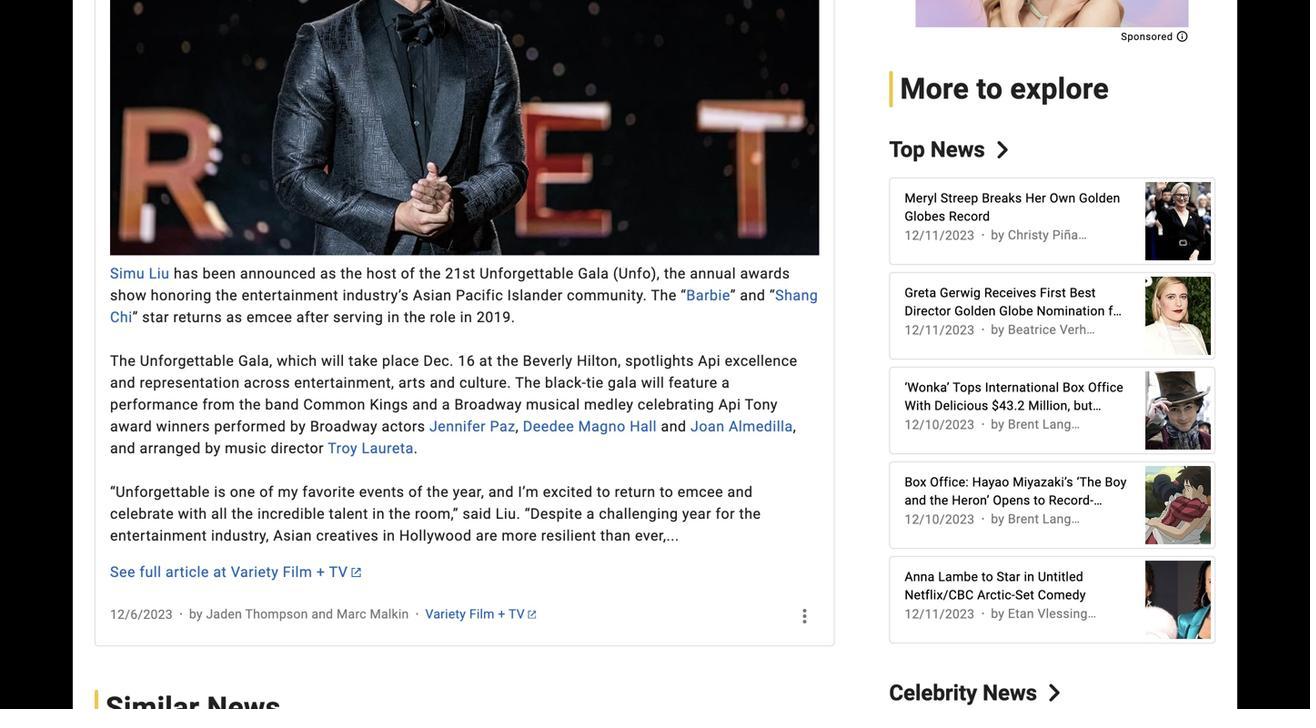 Task type: locate. For each thing, give the bounding box(es) containing it.
see full article at variety film + tv button
[[110, 561, 361, 583]]

0 horizontal spatial a
[[442, 396, 451, 413]]

0 horizontal spatial for
[[716, 505, 735, 522]]

room,"
[[415, 505, 459, 522]]

and
[[740, 287, 766, 304], [110, 374, 136, 391], [430, 374, 456, 391], [413, 396, 438, 413], [661, 418, 687, 435], [110, 440, 136, 457], [489, 483, 514, 500], [728, 483, 753, 500], [312, 607, 333, 622]]

2 vertical spatial a
[[587, 505, 595, 522]]

gala,
[[238, 352, 273, 369]]

0 vertical spatial asian
[[413, 287, 452, 304]]

api up joan almedilla link
[[719, 396, 741, 413]]

launch inline image
[[528, 611, 536, 619]]

"
[[681, 287, 687, 304], [770, 287, 776, 304]]

0 vertical spatial +
[[317, 563, 325, 581]]

celebrating
[[638, 396, 715, 413]]

variety down industry,
[[231, 563, 279, 581]]

1 vertical spatial emcee
[[678, 483, 724, 500]]

will up entertainment,
[[321, 352, 345, 369]]

0 horizontal spatial unforgettable
[[140, 352, 234, 369]]

lang
[[1043, 417, 1072, 432], [1043, 512, 1072, 527]]

by brent lang up star
[[991, 512, 1072, 527]]

0 vertical spatial for
[[1109, 303, 1126, 318]]

of
[[401, 265, 415, 282], [260, 483, 274, 500], [409, 483, 423, 500]]

as up " star returns as emcee after serving in the role in 2019.
[[320, 265, 337, 282]]

1 horizontal spatial will
[[641, 374, 665, 391]]

to right more
[[977, 72, 1003, 106]]

i'm
[[518, 483, 539, 500]]

2 vertical spatial 12/11/2023
[[905, 606, 975, 621]]

film inside button
[[283, 563, 313, 581]]

in right creatives
[[383, 527, 395, 544]]

chevron right inline image for celebrity news
[[1046, 684, 1064, 702]]

1 vertical spatial variety
[[426, 607, 466, 622]]

1 horizontal spatial chevron right inline image
[[1046, 684, 1064, 702]]

1 vertical spatial 12/11/2023
[[905, 322, 975, 337]]

director
[[271, 440, 324, 457]]

gerwig
[[940, 285, 981, 300]]

tv left launch inline image
[[329, 563, 348, 581]]

the down beverly
[[515, 374, 541, 391]]

to up arctic-
[[982, 569, 994, 584]]

1 vertical spatial brent
[[1008, 512, 1040, 527]]

0 vertical spatial golden
[[1080, 191, 1121, 206]]

medley
[[584, 396, 634, 413]]

golden inside the 'meryl streep breaks her own golden globes record'
[[1080, 191, 1121, 206]]

lambe
[[939, 569, 979, 584]]

by down globe
[[991, 322, 1005, 337]]

1 horizontal spatial "
[[731, 287, 736, 304]]

by left music
[[205, 440, 221, 457]]

host
[[367, 265, 397, 282]]

in inside 'wonka' tops international box office with delicious $43.2 million, but struggles in china
[[964, 416, 975, 431]]

1 vertical spatial by brent lang
[[991, 512, 1072, 527]]

api up 'feature'
[[698, 352, 721, 369]]

0 vertical spatial 12/10/2023
[[905, 417, 975, 432]]

1 vertical spatial lang
[[1043, 512, 1072, 527]]

tv inside variety film + tv 'button'
[[509, 607, 525, 622]]

and down award
[[110, 440, 136, 457]]

laureta
[[362, 440, 414, 457]]

the right year at right bottom
[[740, 505, 761, 522]]

1 , from the left
[[516, 418, 519, 435]]

0 vertical spatial entertainment
[[242, 287, 339, 304]]

entertainment inside "unforgettable is one of my favorite events of the year, and i'm excited to return to emcee and celebrate with all the incredible talent in the room," said liu. "despite a challenging year for the entertainment industry, asian creatives in hollywood are more resilient than ever,...
[[110, 527, 207, 544]]

paz
[[490, 418, 516, 435]]

comedy
[[1038, 587, 1086, 602]]

unforgettable up 'representation'
[[140, 352, 234, 369]]

1 horizontal spatial asian
[[413, 287, 452, 304]]

1 vertical spatial entertainment
[[110, 527, 207, 544]]

film left launch inline icon
[[470, 607, 495, 622]]

brent up star
[[1008, 512, 1040, 527]]

the down (unfo),
[[651, 287, 677, 304]]

film up by jaden thompson and marc malkin
[[283, 563, 313, 581]]

a
[[722, 374, 730, 391], [442, 396, 451, 413], [587, 505, 595, 522]]

take
[[349, 352, 378, 369]]

magno
[[579, 418, 626, 435]]

joan
[[691, 418, 725, 435]]

golden inside greta gerwig receives first best director golden globe nomination for 'barbie'
[[955, 303, 996, 318]]

0 horizontal spatial the
[[110, 352, 136, 369]]

more
[[901, 72, 969, 106]]

1 vertical spatial chevron right inline image
[[1046, 684, 1064, 702]]

by brent lang down million,
[[991, 417, 1072, 432]]

international
[[986, 380, 1060, 395]]

entertainment down 'announced'
[[242, 287, 339, 304]]

, inside , and arranged by music director
[[793, 418, 797, 435]]

hall
[[630, 418, 657, 435]]

arts
[[399, 374, 426, 391]]

3 12/11/2023 from the top
[[905, 606, 975, 621]]

2 horizontal spatial a
[[722, 374, 730, 391]]

star
[[997, 569, 1021, 584]]

0 vertical spatial emcee
[[247, 308, 292, 326]]

is
[[214, 483, 226, 500]]

1 vertical spatial golden
[[955, 303, 996, 318]]

0 horizontal spatial asian
[[273, 527, 312, 544]]

"
[[731, 287, 736, 304], [133, 308, 138, 326]]

the down 'one'
[[232, 505, 254, 522]]

2 brent from the top
[[1008, 512, 1040, 527]]

chevron right inline image
[[994, 141, 1012, 158], [1046, 684, 1064, 702]]

0 horizontal spatial at
[[213, 563, 227, 581]]

for up verhoeven
[[1109, 303, 1126, 318]]

at right article
[[213, 563, 227, 581]]

0 vertical spatial brent
[[1008, 417, 1040, 432]]

1 vertical spatial as
[[226, 308, 243, 326]]

2 12/11/2023 from the top
[[905, 322, 975, 337]]

12/11/2023 down netflix/cbc
[[905, 606, 975, 621]]

0 vertical spatial api
[[698, 352, 721, 369]]

news right "celebrity"
[[983, 680, 1038, 706]]

0 vertical spatial 12/11/2023
[[905, 228, 975, 243]]

0 horizontal spatial variety
[[231, 563, 279, 581]]

0 horizontal spatial chevron right inline image
[[994, 141, 1012, 158]]

industry's
[[343, 287, 409, 304]]

nomination
[[1037, 303, 1106, 318]]

1 vertical spatial at
[[213, 563, 227, 581]]

the down chi on the left of page
[[110, 352, 136, 369]]

0 vertical spatial "
[[731, 287, 736, 304]]

"despite
[[525, 505, 583, 522]]

0 vertical spatial will
[[321, 352, 345, 369]]

0 horizontal spatial "
[[133, 308, 138, 326]]

emcee up year at right bottom
[[678, 483, 724, 500]]

lang up untitled
[[1043, 512, 1072, 527]]

lang down million,
[[1043, 417, 1072, 432]]

asian up "role"
[[413, 287, 452, 304]]

0 vertical spatial news
[[931, 137, 985, 162]]

0 horizontal spatial as
[[226, 308, 243, 326]]

1 horizontal spatial broadway
[[455, 396, 522, 413]]

chevron right inline image inside top news link
[[994, 141, 1012, 158]]

1 vertical spatial 12/10/2023
[[905, 512, 975, 527]]

1 12/10/2023 from the top
[[905, 417, 975, 432]]

1 horizontal spatial emcee
[[678, 483, 724, 500]]

2 vertical spatial the
[[515, 374, 541, 391]]

and down joan almedilla link
[[728, 483, 753, 500]]

0 vertical spatial lang
[[1043, 417, 1072, 432]]

for
[[1109, 303, 1126, 318], [716, 505, 735, 522]]

by inside the unforgettable gala, which will take place dec. 16 at the beverly hilton, spotlights api excellence and representation across entertainment, arts and culture. the black-tie gala will feature a performance from the band common kings and a broadway musical medley celebrating api tony award winners performed by broadway actors
[[290, 418, 306, 435]]

chevron right inline image up "breaks"
[[994, 141, 1012, 158]]

the up performed on the left of page
[[239, 396, 261, 413]]

greta
[[905, 285, 937, 300]]

1 horizontal spatial at
[[479, 352, 493, 369]]

emcee left after
[[247, 308, 292, 326]]

1 vertical spatial "
[[133, 308, 138, 326]]

1 vertical spatial unforgettable
[[140, 352, 234, 369]]

favorite
[[303, 483, 355, 500]]

12/11/2023 down globes
[[905, 228, 975, 243]]

1 lang from the top
[[1043, 417, 1072, 432]]

12/11/2023 down director
[[905, 322, 975, 337]]

by christy piña
[[991, 228, 1079, 243]]

12/10/2023 up lambe
[[905, 512, 975, 527]]

1 brent from the top
[[1008, 417, 1040, 432]]

news for top news
[[931, 137, 985, 162]]

image image
[[110, 0, 819, 255], [1146, 362, 1211, 459], [1146, 457, 1211, 553], [1146, 551, 1211, 648]]

0 horizontal spatial "
[[681, 287, 687, 304]]

the
[[651, 287, 677, 304], [110, 352, 136, 369], [515, 374, 541, 391]]

piña
[[1053, 228, 1079, 243]]

news inside top news link
[[931, 137, 985, 162]]

2019.
[[477, 308, 516, 326]]

0 vertical spatial the
[[651, 287, 677, 304]]

1 horizontal spatial for
[[1109, 303, 1126, 318]]

by etan vlessing
[[991, 606, 1088, 621]]

as right "returns"
[[226, 308, 243, 326]]

untitled
[[1038, 569, 1084, 584]]

1 vertical spatial for
[[716, 505, 735, 522]]

0 vertical spatial chevron right inline image
[[994, 141, 1012, 158]]

news up streep
[[931, 137, 985, 162]]

verhoeven
[[1060, 322, 1122, 337]]

1 12/11/2023 from the top
[[905, 228, 975, 243]]

0 horizontal spatial film
[[283, 563, 313, 581]]

1 horizontal spatial unforgettable
[[480, 265, 574, 282]]

" left star
[[133, 308, 138, 326]]

news inside celebrity news 'link'
[[983, 680, 1038, 706]]

arctic-
[[978, 587, 1016, 602]]

greta gerwig image
[[1146, 267, 1211, 364]]

1 horizontal spatial "
[[770, 287, 776, 304]]

joan almedilla link
[[691, 418, 793, 435]]

0 horizontal spatial tv
[[329, 563, 348, 581]]

to inside anna lambe to star in untitled netflix/cbc arctic-set comedy
[[982, 569, 994, 584]]

entertainment down celebrate
[[110, 527, 207, 544]]

1 horizontal spatial film
[[470, 607, 495, 622]]

1 horizontal spatial a
[[587, 505, 595, 522]]

of right host
[[401, 265, 415, 282]]

at
[[479, 352, 493, 369], [213, 563, 227, 581]]

asian down "incredible"
[[273, 527, 312, 544]]

0 horizontal spatial +
[[317, 563, 325, 581]]

1 vertical spatial news
[[983, 680, 1038, 706]]

0 vertical spatial tv
[[329, 563, 348, 581]]

tv left launch inline icon
[[509, 607, 525, 622]]

variety inside button
[[231, 563, 279, 581]]

entertainment inside has been announced as the host of the 21st unforgettable gala (unfo), the annual awards show honoring the entertainment industry's asian pacific islander community. the "
[[242, 287, 339, 304]]

group
[[110, 0, 819, 255]]

of left "my"
[[260, 483, 274, 500]]

as
[[320, 265, 337, 282], [226, 308, 243, 326]]

a up jennifer
[[442, 396, 451, 413]]

beverly
[[523, 352, 573, 369]]

for right year at right bottom
[[716, 505, 735, 522]]

1 by brent lang from the top
[[991, 417, 1072, 432]]

and down arts on the left of the page
[[413, 396, 438, 413]]

2 horizontal spatial the
[[651, 287, 677, 304]]

gala
[[608, 374, 637, 391]]

, down excellence
[[793, 418, 797, 435]]

golden
[[1080, 191, 1121, 206], [955, 303, 996, 318]]

at right 16
[[479, 352, 493, 369]]

my
[[278, 483, 298, 500]]

meryl streep breaks her own golden globes record
[[905, 191, 1121, 224]]

1 horizontal spatial tv
[[509, 607, 525, 622]]

" down 'annual'
[[731, 287, 736, 304]]

0 horizontal spatial ,
[[516, 418, 519, 435]]

12/11/2023 for globes
[[905, 228, 975, 243]]

0 horizontal spatial entertainment
[[110, 527, 207, 544]]

a up resilient on the bottom of the page
[[587, 505, 595, 522]]

1 horizontal spatial +
[[498, 607, 506, 622]]

1 vertical spatial +
[[498, 607, 506, 622]]

the down events
[[389, 505, 411, 522]]

0 vertical spatial unforgettable
[[480, 265, 574, 282]]

unforgettable up islander at the left top of the page
[[480, 265, 574, 282]]

api
[[698, 352, 721, 369], [719, 396, 741, 413]]

jennifer paz , deedee magno hall and joan almedilla
[[430, 418, 793, 435]]

actors
[[382, 418, 426, 435]]

by beatrice verhoeven
[[991, 322, 1122, 337]]

all
[[211, 505, 228, 522]]

islander
[[508, 287, 563, 304]]

1 vertical spatial tv
[[509, 607, 525, 622]]

said
[[463, 505, 492, 522]]

0 vertical spatial broadway
[[455, 396, 522, 413]]

+ left launch inline image
[[317, 563, 325, 581]]

jaden
[[206, 607, 242, 622]]

by up director
[[290, 418, 306, 435]]

chevron right inline image down vlessing
[[1046, 684, 1064, 702]]

1 vertical spatial film
[[470, 607, 495, 622]]

0 vertical spatial as
[[320, 265, 337, 282]]

12/10/2023 down with
[[905, 417, 975, 432]]

more
[[502, 527, 537, 544]]

to right the return
[[660, 483, 674, 500]]

etan
[[1008, 606, 1035, 621]]

0 vertical spatial by brent lang
[[991, 417, 1072, 432]]

a right 'feature'
[[722, 374, 730, 391]]

which
[[277, 352, 317, 369]]

at inside button
[[213, 563, 227, 581]]

article
[[166, 563, 209, 581]]

in down delicious
[[964, 416, 975, 431]]

+ left launch inline icon
[[498, 607, 506, 622]]

chevron right inline image inside celebrity news 'link'
[[1046, 684, 1064, 702]]

1 vertical spatial broadway
[[310, 418, 378, 435]]

the left 'annual'
[[664, 265, 686, 282]]

1 vertical spatial api
[[719, 396, 741, 413]]

1 horizontal spatial golden
[[1080, 191, 1121, 206]]

broadway down the culture.
[[455, 396, 522, 413]]

0 vertical spatial film
[[283, 563, 313, 581]]

in up 'set'
[[1024, 569, 1035, 584]]

launch inline image
[[352, 568, 361, 577]]

1 horizontal spatial ,
[[793, 418, 797, 435]]

see more image
[[794, 605, 816, 627]]

and inside , and arranged by music director
[[110, 440, 136, 457]]

troy
[[328, 440, 358, 457]]

0 vertical spatial variety
[[231, 563, 279, 581]]

as for the
[[320, 265, 337, 282]]

golden down gerwig
[[955, 303, 996, 318]]

by left the jaden at the left bottom of page
[[189, 607, 203, 622]]

broadway up troy at the left bottom of page
[[310, 418, 378, 435]]

brent
[[1008, 417, 1040, 432], [1008, 512, 1040, 527]]

0 vertical spatial a
[[722, 374, 730, 391]]

brent down $43.2
[[1008, 417, 1040, 432]]

vlessing
[[1038, 606, 1088, 621]]

1 horizontal spatial as
[[320, 265, 337, 282]]

1 vertical spatial asian
[[273, 527, 312, 544]]

0 vertical spatial at
[[479, 352, 493, 369]]

1 horizontal spatial variety
[[426, 607, 466, 622]]

barbie
[[687, 287, 731, 304]]

entertainment
[[242, 287, 339, 304], [110, 527, 207, 544]]

golden right own
[[1080, 191, 1121, 206]]

2 , from the left
[[793, 418, 797, 435]]

, left deedee
[[516, 418, 519, 435]]

globes
[[905, 209, 946, 224]]

will down spotlights
[[641, 374, 665, 391]]

meryl
[[905, 191, 938, 206]]

unforgettable
[[480, 265, 574, 282], [140, 352, 234, 369]]

globe
[[1000, 303, 1034, 318]]

tv inside see full article at variety film + tv button
[[329, 563, 348, 581]]

2 12/10/2023 from the top
[[905, 512, 975, 527]]

role
[[430, 308, 456, 326]]

1 " from the left
[[681, 287, 687, 304]]

0 horizontal spatial will
[[321, 352, 345, 369]]

variety right 'malkin'
[[426, 607, 466, 622]]

receives
[[985, 285, 1037, 300]]

0 horizontal spatial golden
[[955, 303, 996, 318]]

community.
[[567, 287, 647, 304]]

as inside has been announced as the host of the 21st unforgettable gala (unfo), the annual awards show honoring the entertainment industry's asian pacific islander community. the "
[[320, 265, 337, 282]]

1 horizontal spatial entertainment
[[242, 287, 339, 304]]



Task type: describe. For each thing, give the bounding box(es) containing it.
awards
[[741, 265, 791, 282]]

by down $43.2
[[991, 417, 1005, 432]]

the up the culture.
[[497, 352, 519, 369]]

for inside "unforgettable is one of my favorite events of the year, and i'm excited to return to emcee and celebrate with all the incredible talent in the room," said liu. "despite a challenging year for the entertainment industry, asian creatives in hollywood are more resilient than ever,...
[[716, 505, 735, 522]]

'wonka'
[[905, 380, 950, 395]]

emcee inside "unforgettable is one of my favorite events of the year, and i'm excited to return to emcee and celebrate with all the incredible talent in the room," said liu. "despite a challenging year for the entertainment industry, asian creatives in hollywood are more resilient than ever,...
[[678, 483, 724, 500]]

by jaden thompson and marc malkin
[[189, 607, 409, 622]]

incredible
[[258, 505, 325, 522]]

culture.
[[460, 374, 512, 391]]

breaks
[[982, 191, 1023, 206]]

see full article at variety film + tv
[[110, 563, 348, 581]]

in down events
[[373, 505, 385, 522]]

12/11/2023 for netflix/cbc
[[905, 606, 975, 621]]

common
[[303, 396, 366, 413]]

year,
[[453, 483, 485, 500]]

spotlights
[[626, 352, 694, 369]]

celebrity news
[[890, 680, 1038, 706]]

after
[[297, 308, 329, 326]]

0 horizontal spatial emcee
[[247, 308, 292, 326]]

asian inside has been announced as the host of the 21st unforgettable gala (unfo), the annual awards show honoring the entertainment industry's asian pacific islander community. the "
[[413, 287, 452, 304]]

2 lang from the top
[[1043, 512, 1072, 527]]

0 horizontal spatial broadway
[[310, 418, 378, 435]]

with
[[178, 505, 207, 522]]

musical
[[526, 396, 580, 413]]

+ inside 'button'
[[498, 607, 506, 622]]

1 vertical spatial will
[[641, 374, 665, 391]]

are
[[476, 527, 498, 544]]

the up room,"
[[427, 483, 449, 500]]

a inside "unforgettable is one of my favorite events of the year, and i'm excited to return to emcee and celebrate with all the incredible talent in the room," said liu. "despite a challenging year for the entertainment industry, asian creatives in hollywood are more resilient than ever,...
[[587, 505, 595, 522]]

by left christy on the right top
[[991, 228, 1005, 243]]

and down celebrating
[[661, 418, 687, 435]]

set
[[1016, 587, 1035, 602]]

'barbie'
[[905, 322, 948, 337]]

winners
[[156, 418, 210, 435]]

record
[[949, 209, 991, 224]]

christy
[[1008, 228, 1049, 243]]

1 vertical spatial the
[[110, 352, 136, 369]]

best
[[1070, 285, 1096, 300]]

by down arctic-
[[991, 606, 1005, 621]]

netflix/cbc
[[905, 587, 974, 602]]

unforgettable inside the unforgettable gala, which will take place dec. 16 at the beverly hilton, spotlights api excellence and representation across entertainment, arts and culture. the black-tie gala will feature a performance from the band common kings and a broadway musical medley celebrating api tony award winners performed by broadway actors
[[140, 352, 234, 369]]

the inside has been announced as the host of the 21st unforgettable gala (unfo), the annual awards show honoring the entertainment industry's asian pacific islander community. the "
[[651, 287, 677, 304]]

sponsored content section
[[916, 0, 1189, 42]]

industry,
[[211, 527, 269, 544]]

director
[[905, 303, 952, 318]]

by up star
[[991, 512, 1005, 527]]

marc
[[337, 607, 367, 622]]

deedee
[[523, 418, 574, 435]]

by inside , and arranged by music director
[[205, 440, 221, 457]]

shang
[[776, 287, 819, 304]]

of up room,"
[[409, 483, 423, 500]]

in right "role"
[[460, 308, 473, 326]]

explore
[[1011, 72, 1109, 106]]

excited
[[543, 483, 593, 500]]

asian inside "unforgettable is one of my favorite events of the year, and i'm excited to return to emcee and celebrate with all the incredible talent in the room," said liu. "despite a challenging year for the entertainment industry, asian creatives in hollywood are more resilient than ever,...
[[273, 527, 312, 544]]

as for emcee
[[226, 308, 243, 326]]

events
[[359, 483, 405, 500]]

streep
[[941, 191, 979, 206]]

variety film + tv button
[[426, 605, 536, 624]]

" inside has been announced as the host of the 21st unforgettable gala (unfo), the annual awards show honoring the entertainment industry's asian pacific islander community. the "
[[681, 287, 687, 304]]

to left the return
[[597, 483, 611, 500]]

image element
[[110, 0, 819, 255]]

12/11/2023 for golden
[[905, 322, 975, 337]]

in down industry's
[[388, 308, 400, 326]]

entertainment,
[[294, 374, 395, 391]]

and up performance
[[110, 374, 136, 391]]

representation
[[140, 374, 240, 391]]

unforgettable inside has been announced as the host of the 21st unforgettable gala (unfo), the annual awards show honoring the entertainment industry's asian pacific islander community. the "
[[480, 265, 574, 282]]

returns
[[173, 308, 222, 326]]

simu liu link
[[110, 265, 170, 282]]

hollywood
[[399, 527, 472, 544]]

dec.
[[424, 352, 454, 369]]

place
[[382, 352, 419, 369]]

anna
[[905, 569, 935, 584]]

.
[[414, 440, 418, 457]]

2 by brent lang from the top
[[991, 512, 1072, 527]]

resilient
[[541, 527, 597, 544]]

and down awards
[[740, 287, 766, 304]]

deedee magno hall link
[[523, 418, 657, 435]]

feature
[[669, 374, 718, 391]]

, and arranged by music director
[[110, 418, 797, 457]]

and down dec.
[[430, 374, 456, 391]]

the left 21st
[[419, 265, 441, 282]]

'wonka' tops international box office with delicious $43.2 million, but struggles in china
[[905, 380, 1124, 431]]

announced
[[240, 265, 316, 282]]

$43.2
[[992, 398, 1025, 413]]

chevron right inline image for top news
[[994, 141, 1012, 158]]

the left host
[[341, 265, 363, 282]]

for inside greta gerwig receives first best director golden globe nomination for 'barbie'
[[1109, 303, 1126, 318]]

performance
[[110, 396, 198, 413]]

of inside has been announced as the host of the 21st unforgettable gala (unfo), the annual awards show honoring the entertainment industry's asian pacific islander community. the "
[[401, 265, 415, 282]]

malkin
[[370, 607, 409, 622]]

pacific
[[456, 287, 504, 304]]

tops
[[953, 380, 982, 395]]

12/6/2023
[[110, 607, 173, 622]]

celebrity
[[890, 680, 978, 706]]

troy laureta .
[[328, 440, 418, 457]]

variety inside 'button'
[[426, 607, 466, 622]]

with
[[905, 398, 932, 413]]

at inside the unforgettable gala, which will take place dec. 16 at the beverly hilton, spotlights api excellence and representation across entertainment, arts and culture. the black-tie gala will feature a performance from the band common kings and a broadway musical medley celebrating api tony award winners performed by broadway actors
[[479, 352, 493, 369]]

than
[[601, 527, 631, 544]]

the unforgettable gala, which will take place dec. 16 at the beverly hilton, spotlights api excellence and representation across entertainment, arts and culture. the black-tie gala will feature a performance from the band common kings and a broadway musical medley celebrating api tony award winners performed by broadway actors
[[110, 352, 798, 435]]

the down been on the left of page
[[216, 287, 238, 304]]

return
[[615, 483, 656, 500]]

news for celebrity news
[[983, 680, 1038, 706]]

see
[[110, 563, 136, 581]]

million,
[[1029, 398, 1071, 413]]

2 " from the left
[[770, 287, 776, 304]]

across
[[244, 374, 290, 391]]

meryl streep image
[[1146, 173, 1211, 269]]

and up liu. in the left bottom of the page
[[489, 483, 514, 500]]

+ inside button
[[317, 563, 325, 581]]

arranged
[[140, 440, 201, 457]]

talent
[[329, 505, 368, 522]]

film inside 'button'
[[470, 607, 495, 622]]

almedilla
[[729, 418, 793, 435]]

more to explore
[[901, 72, 1109, 106]]

excellence
[[725, 352, 798, 369]]

and left marc
[[312, 607, 333, 622]]

the left "role"
[[404, 308, 426, 326]]

1 horizontal spatial the
[[515, 374, 541, 391]]

china
[[978, 416, 1012, 431]]

top news
[[890, 137, 985, 162]]

has
[[174, 265, 199, 282]]

tony
[[745, 396, 778, 413]]

1 vertical spatial a
[[442, 396, 451, 413]]

own
[[1050, 191, 1076, 206]]

celebrity news link
[[890, 680, 1064, 706]]

box
[[1063, 380, 1085, 395]]

greta gerwig receives first best director golden globe nomination for 'barbie'
[[905, 285, 1126, 337]]

music
[[225, 440, 267, 457]]

challenging
[[599, 505, 679, 522]]

top
[[890, 137, 926, 162]]

"unforgettable is one of my favorite events of the year, and i'm excited to return to emcee and celebrate with all the incredible talent in the room," said liu. "despite a challenging year for the entertainment industry, asian creatives in hollywood are more resilient than ever,...
[[110, 483, 761, 544]]

troy laureta link
[[328, 440, 414, 457]]

jennifer paz link
[[430, 418, 516, 435]]

but
[[1074, 398, 1093, 413]]

in inside anna lambe to star in untitled netflix/cbc arctic-set comedy
[[1024, 569, 1035, 584]]



Task type: vqa. For each thing, say whether or not it's contained in the screenshot.
but
yes



